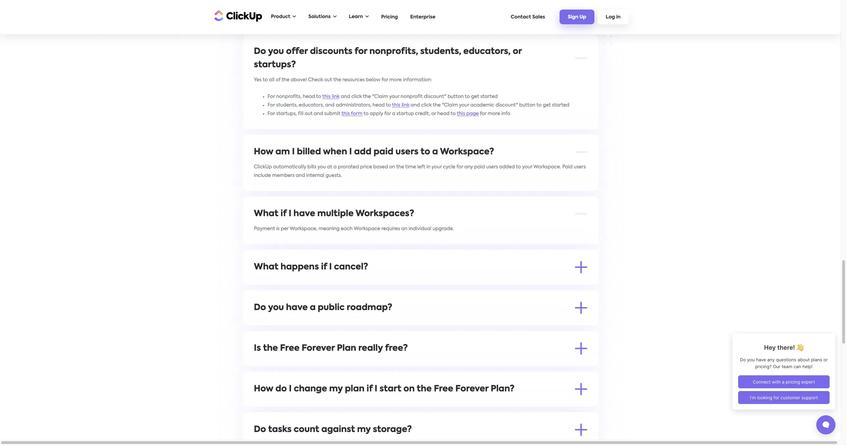 Task type: describe. For each thing, give the bounding box(es) containing it.
1 vertical spatial click
[[421, 103, 432, 107]]

how do i change my plan if i start on the free forever plan?
[[254, 385, 515, 393]]

trial.
[[340, 361, 351, 366]]

we for we have a 100% satisfaction guarantee. if for any reason, you're not satisfied with your purchase, simply let us know within 30 days and we'll be happy to issue you a full refund.
[[254, 2, 262, 7]]

my for change
[[329, 385, 343, 393]]

find
[[313, 320, 323, 325]]

include
[[254, 173, 271, 178]]

payment
[[254, 226, 275, 231]]

0 vertical spatial paid
[[374, 148, 394, 156]]

i left add
[[349, 148, 352, 156]]

internal
[[306, 173, 324, 178]]

check
[[308, 77, 323, 82]]

left
[[417, 164, 425, 169]]

sure!
[[263, 361, 274, 366]]

1 horizontal spatial get
[[543, 103, 551, 107]]

what happens if i cancel?
[[254, 263, 368, 271]]

you up certainly
[[268, 303, 284, 312]]

1 horizontal spatial all
[[427, 402, 432, 406]]

form
[[351, 111, 363, 116]]

at for i
[[304, 280, 309, 284]]

0 horizontal spatial discount"
[[424, 94, 447, 99]]

really
[[358, 344, 383, 353]]

more inside for sure! this is so much more than a trial. the free forever plan offers an unmatched level of functionality compared to other "freemium" apps. we do this by making money on our paid plans.
[[310, 361, 323, 366]]

per
[[281, 226, 289, 231]]

1 horizontal spatial in
[[616, 15, 621, 20]]

your left workspace.
[[522, 164, 533, 169]]

for inside clickup automatically bills you at a prorated price based on the time left in your cycle for any paid users added to your workspace. paid users include members and internal guests.
[[457, 164, 463, 169]]

billed
[[297, 148, 321, 156]]

is the free forever plan really free?
[[254, 344, 408, 353]]

we inside for sure! this is so much more than a trial. the free forever plan offers an unmatched level of functionality compared to other "freemium" apps. we do this by making money on our paid plans.
[[268, 369, 276, 374]]

i up created
[[289, 385, 292, 393]]

paid inside for sure! this is so much more than a trial. the free forever plan offers an unmatched level of functionality compared to other "freemium" apps. we do this by making money on our paid plans.
[[353, 369, 364, 374]]

cycle, inside you're free to cancel at anytime! when you do, your current plan will last until the end of your billing cycle, unless you choose to downgrade immediately.
[[488, 280, 501, 284]]

clickup automatically bills you at a prorated price based on the time left in your cycle for any paid users added to your workspace. paid users include members and internal guests.
[[254, 164, 586, 178]]

your up this page 'link'
[[459, 103, 469, 107]]

pricing
[[381, 15, 398, 19]]

do,
[[356, 280, 364, 284]]

full
[[310, 11, 317, 16]]

is inside for sure! this is so much more than a trial. the free forever plan offers an unmatched level of functionality compared to other "freemium" apps. we do this by making money on our paid plans.
[[285, 361, 288, 366]]

if
[[350, 2, 353, 7]]

how for how do i change my plan if i start on the free forever plan?
[[254, 385, 273, 393]]

2 horizontal spatial more
[[488, 111, 500, 116]]

for startups, fill out and submit this form to apply for a startup credit, or head to this page for more info
[[268, 111, 511, 116]]

100%
[[280, 2, 292, 7]]

log in link
[[598, 10, 629, 24]]

for for for nonprofits, head to this link and click the "claim your nonprofit discount" button to get started
[[268, 94, 275, 99]]

a left "full"
[[306, 11, 309, 16]]

i right am
[[292, 148, 295, 156]]

0 horizontal spatial users
[[396, 148, 419, 156]]

forever for i
[[456, 385, 489, 393]]

i up workspace,
[[289, 210, 292, 218]]

a up the "can"
[[310, 303, 316, 312]]

we
[[324, 402, 330, 406]]

log in
[[606, 15, 621, 20]]

you right unless
[[518, 280, 526, 284]]

do tasks count against my storage?
[[254, 425, 412, 434]]

plan,
[[433, 402, 445, 406]]

1 horizontal spatial more
[[389, 77, 402, 82]]

guests.
[[326, 173, 342, 178]]

sign up button
[[560, 10, 595, 24]]

for down academic
[[480, 111, 487, 116]]

page
[[466, 111, 479, 116]]

2 vertical spatial if
[[367, 385, 373, 393]]

for right apply
[[384, 111, 391, 116]]

learn button
[[345, 10, 372, 24]]

offers
[[403, 361, 417, 366]]

any inside clickup automatically bills you at a prorated price based on the time left in your cycle for any paid users added to your workspace. paid users include members and internal guests.
[[464, 164, 473, 169]]

0 vertical spatial head
[[303, 94, 315, 99]]

i left start
[[375, 385, 378, 393]]

product button
[[268, 10, 300, 24]]

downgrade
[[552, 280, 579, 284]]

happy
[[261, 11, 276, 16]]

offer
[[286, 47, 308, 56]]

1 vertical spatial billing
[[364, 402, 378, 406]]

we'll
[[572, 2, 582, 7]]

payment
[[472, 402, 493, 406]]

built
[[332, 402, 342, 406]]

at for billed
[[327, 164, 332, 169]]

0 vertical spatial link
[[332, 94, 340, 99]]

the inside you're free to cancel at anytime! when you do, your current plan will last until the end of your billing cycle, unless you choose to downgrade immediately.
[[436, 280, 444, 284]]

automatically
[[273, 164, 306, 169]]

for students, educators, and administrators, head to this link and click the "claim your academic discount" button to get started
[[268, 103, 570, 107]]

workspace.
[[534, 164, 561, 169]]

a up clickup automatically bills you at a prorated price based on the time left in your cycle for any paid users added to your workspace. paid users include members and internal guests.
[[432, 148, 438, 156]]

plan inside for sure! this is so much more than a trial. the free forever plan offers an unmatched level of functionality compared to other "freemium" apps. we do this by making money on our paid plans.
[[392, 361, 402, 366]]

and down nonprofit
[[411, 103, 420, 107]]

meaning
[[319, 226, 340, 231]]

plan?
[[491, 385, 515, 393]]

to inside clickup automatically bills you at a prorated price based on the time left in your cycle for any paid users added to your workspace. paid users include members and internal guests.
[[516, 164, 521, 169]]

product
[[271, 14, 290, 19]]

to inside the we have a 100% satisfaction guarantee. if for any reason, you're not satisfied with your purchase, simply let us know within 30 days and we'll be happy to issue you a full refund.
[[277, 11, 283, 16]]

a right built
[[343, 402, 346, 406]]

we have a 100% satisfaction guarantee. if for any reason, you're not satisfied with your purchase, simply let us know within 30 days and we'll be happy to issue you a full refund.
[[254, 2, 582, 16]]

this up for startups, fill out and submit this form to apply for a startup credit, or head to this page for more info
[[392, 103, 401, 107]]

1 vertical spatial cycle,
[[446, 402, 460, 406]]

submit
[[324, 111, 341, 116]]

0 vertical spatial plan
[[337, 344, 356, 353]]

info
[[502, 111, 511, 116]]

1 vertical spatial head
[[373, 103, 385, 107]]

your inside the we have a 100% satisfaction guarantee. if for any reason, you're not satisfied with your purchase, simply let us know within 30 days and we'll be happy to issue you a full refund.
[[447, 2, 457, 7]]

1 vertical spatial or
[[431, 111, 436, 116]]

and left submit
[[314, 111, 323, 116]]

this
[[275, 361, 284, 366]]

choose
[[527, 280, 545, 284]]

created
[[284, 402, 303, 406]]

and inside the we have a 100% satisfaction guarantee. if for any reason, you're not satisfied with your purchase, simply let us know within 30 days and we'll be happy to issue you a full refund.
[[561, 2, 571, 7]]

1 horizontal spatial started
[[552, 103, 570, 107]]

for for for sure! this is so much more than a trial. the free forever plan offers an unmatched level of functionality compared to other "freemium" apps. we do this by making money on our paid plans.
[[254, 361, 261, 366]]

and inside clickup automatically bills you at a prorated price based on the time left in your cycle for any paid users added to your workspace. paid users include members and internal guests.
[[296, 173, 305, 178]]

1 vertical spatial discount"
[[496, 103, 518, 107]]

based
[[373, 164, 388, 169]]

satisfaction
[[294, 2, 322, 7]]

2 vertical spatial have
[[286, 303, 308, 312]]

area
[[379, 402, 390, 406]]

billing inside you're free to cancel at anytime! when you do, your current plan will last until the end of your billing cycle, unless you choose to downgrade immediately.
[[473, 280, 487, 284]]

0 horizontal spatial students,
[[276, 103, 298, 107]]

how for how am i billed when i add paid users to a workspace?
[[254, 148, 273, 156]]

clickup image
[[212, 9, 262, 22]]

students, inside do you offer discounts for nonprofits, students, educators, or startups?
[[420, 47, 461, 56]]

a left 100%
[[276, 2, 279, 7]]

0 vertical spatial free
[[280, 344, 300, 353]]

fill
[[298, 111, 304, 116]]

issue
[[284, 11, 295, 16]]

pricing link
[[378, 11, 402, 23]]

0 horizontal spatial an
[[401, 226, 408, 231]]

0 horizontal spatial nonprofits,
[[276, 94, 302, 99]]

up
[[580, 15, 586, 20]]

startup
[[397, 111, 414, 116]]

1 vertical spatial "claim
[[442, 103, 458, 107]]

yes
[[254, 77, 262, 82]]

anytime!
[[310, 280, 331, 284]]

this form link
[[342, 111, 363, 116]]

1 horizontal spatial users
[[486, 164, 498, 169]]

do for do you offer discounts for nonprofits, students, educators, or startups?
[[254, 47, 266, 56]]

added
[[499, 164, 515, 169]]

this left form
[[342, 111, 350, 116]]

within
[[526, 2, 541, 7]]

this up submit
[[322, 94, 331, 99]]

purchase,
[[459, 2, 482, 7]]

you inside the we have a 100% satisfaction guarantee. if for any reason, you're not satisfied with your purchase, simply let us know within 30 days and we'll be happy to issue you a full refund.
[[296, 11, 305, 16]]

2 vertical spatial head
[[437, 111, 450, 116]]

the inside clickup automatically bills you at a prorated price based on the time left in your cycle for any paid users added to your workspace. paid users include members and internal guests.
[[396, 164, 404, 169]]

a left startup at left top
[[392, 111, 395, 116]]

you
[[294, 320, 302, 325]]

1 vertical spatial do
[[276, 385, 287, 393]]

enterprise link
[[407, 11, 439, 23]]

0 horizontal spatial button
[[448, 94, 464, 99]]

and up "administrators,"
[[341, 94, 350, 99]]

do you offer discounts for nonprofits, students, educators, or startups?
[[254, 47, 522, 69]]

storage?
[[373, 425, 412, 434]]

0 vertical spatial click
[[351, 94, 362, 99]]

of inside for sure! this is so much more than a trial. the free forever plan offers an unmatched level of functionality compared to other "freemium" apps. we do this by making money on our paid plans.
[[466, 361, 471, 366]]

free for much
[[362, 361, 372, 366]]

a inside clickup automatically bills you at a prorated price based on the time left in your cycle for any paid users added to your workspace. paid users include members and internal guests.
[[334, 164, 337, 169]]

handy
[[348, 402, 363, 406]]

roadmap?
[[347, 303, 393, 312]]

0 vertical spatial "claim
[[372, 94, 388, 99]]

is
[[254, 344, 261, 353]]

for inside the we have a 100% satisfaction guarantee. if for any reason, you're not satisfied with your purchase, simply let us know within 30 days and we'll be happy to issue you a full refund.
[[354, 2, 361, 7]]

1 horizontal spatial link
[[402, 103, 410, 107]]

0 horizontal spatial started
[[481, 94, 498, 99]]

plans.
[[365, 369, 379, 374]]

days
[[549, 2, 560, 7]]



Task type: locate. For each thing, give the bounding box(es) containing it.
your right "with"
[[447, 2, 457, 7]]

1 vertical spatial paid
[[474, 164, 485, 169]]

0 vertical spatial out
[[324, 77, 332, 82]]

discount" up info
[[496, 103, 518, 107]]

0 vertical spatial billing
[[473, 280, 487, 284]]

my up built
[[329, 385, 343, 393]]

what up you're
[[254, 263, 279, 271]]

for right below
[[382, 77, 388, 82]]

1 horizontal spatial nonprofits,
[[370, 47, 418, 56]]

how up clickup
[[254, 148, 273, 156]]

any
[[362, 2, 371, 7], [464, 164, 473, 169]]

apps.
[[254, 369, 267, 374]]

nonprofits,
[[370, 47, 418, 56], [276, 94, 302, 99]]

this link link up submit
[[322, 94, 340, 99]]

have
[[263, 2, 274, 7], [294, 210, 315, 218], [286, 303, 308, 312]]

academic
[[471, 103, 495, 107]]

is left so at the left
[[285, 361, 288, 366]]

1 vertical spatial more
[[488, 111, 500, 116]]

0 horizontal spatial out
[[305, 111, 313, 116]]

for for for startups, fill out and submit this form to apply for a startup credit, or head to this page for more info
[[268, 111, 275, 116]]

this inside for sure! this is so much more than a trial. the free forever plan offers an unmatched level of functionality compared to other "freemium" apps. we do this by making money on our paid plans.
[[284, 369, 292, 374]]

1 vertical spatial students,
[[276, 103, 298, 107]]

1 vertical spatial do
[[254, 303, 266, 312]]

how up once
[[254, 385, 273, 393]]

link up startup at left top
[[402, 103, 410, 107]]

my right against
[[357, 425, 371, 434]]

0 horizontal spatial plan
[[337, 344, 356, 353]]

all right yes
[[269, 77, 275, 82]]

0 vertical spatial get
[[471, 94, 479, 99]]

the
[[352, 361, 361, 366]]

and up submit
[[325, 103, 335, 107]]

paid
[[374, 148, 394, 156], [474, 164, 485, 169], [353, 369, 364, 374]]

guarantee.
[[323, 2, 349, 7]]

1 horizontal spatial or
[[513, 47, 522, 56]]

startups,
[[276, 111, 297, 116]]

how am i billed when i add paid users to a workspace?
[[254, 148, 494, 156]]

click
[[351, 94, 362, 99], [421, 103, 432, 107]]

nonprofits, inside do you offer discounts for nonprofits, students, educators, or startups?
[[370, 47, 418, 56]]

0 vertical spatial button
[[448, 94, 464, 99]]

0 horizontal spatial paid
[[353, 369, 364, 374]]

1 vertical spatial what
[[254, 263, 279, 271]]

1 vertical spatial all
[[427, 402, 432, 406]]

2 do from the top
[[254, 303, 266, 312]]

on inside for sure! this is so much more than a trial. the free forever plan offers an unmatched level of functionality compared to other "freemium" apps. we do this by making money on our paid plans.
[[337, 369, 343, 374]]

0 horizontal spatial plan
[[345, 385, 365, 393]]

in right log
[[616, 15, 621, 20]]

you up 'startups?' at left
[[268, 47, 284, 56]]

if
[[281, 210, 287, 218], [321, 263, 327, 271], [367, 385, 373, 393]]

if up anytime!
[[321, 263, 327, 271]]

click up "administrators,"
[[351, 94, 362, 99]]

plan
[[337, 344, 356, 353], [392, 361, 402, 366]]

and left payment at the bottom of the page
[[461, 402, 470, 406]]

3 do from the top
[[254, 425, 266, 434]]

0 horizontal spatial is
[[276, 226, 280, 231]]

head up apply
[[373, 103, 385, 107]]

plan up "handy"
[[345, 385, 365, 393]]

on for start
[[404, 385, 415, 393]]

what if i have multiple workspaces?
[[254, 210, 414, 218]]

do!
[[285, 320, 292, 325]]

it
[[324, 320, 327, 325]]

by
[[294, 369, 299, 374]]

a left trial.
[[336, 361, 339, 366]]

you're free to cancel at anytime! when you do, your current plan will last until the end of your billing cycle, unless you choose to downgrade immediately.
[[254, 280, 579, 293]]

have up the we certainly do! you can find it here .
[[286, 303, 308, 312]]

against
[[322, 425, 355, 434]]

an right offers
[[418, 361, 424, 366]]

forever inside for sure! this is so much more than a trial. the free forever plan offers an unmatched level of functionality compared to other "freemium" apps. we do this by making money on our paid plans.
[[373, 361, 391, 366]]

not
[[406, 2, 414, 7]]

my for against
[[357, 425, 371, 434]]

0 horizontal spatial educators,
[[299, 103, 324, 107]]

for sure! this is so much more than a trial. the free forever plan offers an unmatched level of functionality compared to other "freemium" apps. we do this by making money on our paid plans.
[[254, 361, 576, 374]]

discount" up for students, educators, and administrators, head to this link and click the "claim your academic discount" button to get started
[[424, 94, 447, 99]]

paid down the
[[353, 369, 364, 374]]

billing
[[473, 280, 487, 284], [364, 402, 378, 406]]

any left reason,
[[362, 2, 371, 7]]

0 vertical spatial discount"
[[424, 94, 447, 99]]

your right end
[[461, 280, 471, 284]]

in
[[616, 15, 621, 20], [427, 164, 431, 169]]

a left team,
[[304, 402, 307, 406]]

2 horizontal spatial if
[[367, 385, 373, 393]]

all left plan,
[[427, 402, 432, 406]]

2 vertical spatial more
[[310, 361, 323, 366]]

1 horizontal spatial my
[[357, 425, 371, 434]]

change
[[294, 385, 327, 393]]

what for what happens if i cancel?
[[254, 263, 279, 271]]

for inside do you offer discounts for nonprofits, students, educators, or startups?
[[355, 47, 367, 56]]

out right check
[[324, 77, 332, 82]]

for right cycle
[[457, 164, 463, 169]]

1 vertical spatial in
[[427, 164, 431, 169]]

1 horizontal spatial forever
[[373, 361, 391, 366]]

we inside the we have a 100% satisfaction guarantee. if for any reason, you're not satisfied with your purchase, simply let us know within 30 days and we'll be happy to issue you a full refund.
[[254, 2, 262, 7]]

credit,
[[415, 111, 430, 116]]

1 horizontal spatial out
[[324, 77, 332, 82]]

plan inside you're free to cancel at anytime! when you do, your current plan will last until the end of your billing cycle, unless you choose to downgrade immediately.
[[395, 280, 405, 284]]

workspaces?
[[356, 210, 414, 218]]

head right credit,
[[437, 111, 450, 116]]

we down sure!
[[268, 369, 276, 374]]

educators,
[[464, 47, 511, 56], [299, 103, 324, 107]]

2 vertical spatial forever
[[456, 385, 489, 393]]

level
[[454, 361, 465, 366]]

payment is per workspace, meaning each workspace requires an individual upgrade.
[[254, 226, 454, 231]]

us
[[506, 2, 511, 7]]

cancel?
[[334, 263, 368, 271]]

we for we certainly do! you can find it here .
[[254, 320, 262, 325]]

log
[[606, 15, 615, 20]]

above!
[[291, 77, 307, 82]]

refund.
[[318, 11, 335, 16]]

solutions button
[[305, 10, 340, 24]]

for inside for sure! this is so much more than a trial. the free forever plan offers an unmatched level of functionality compared to other "freemium" apps. we do this by making money on our paid plans.
[[254, 361, 261, 366]]

your right do,
[[365, 280, 375, 284]]

you inside clickup automatically bills you at a prorated price based on the time left in your cycle for any paid users added to your workspace. paid users include members and internal guests.
[[318, 164, 326, 169]]

members
[[272, 173, 295, 178]]

on inside clickup automatically bills you at a prorated price based on the time left in your cycle for any paid users added to your workspace. paid users include members and internal guests.
[[389, 164, 395, 169]]

0 horizontal spatial this link link
[[322, 94, 340, 99]]

do for do you have a public roadmap?
[[254, 303, 266, 312]]

0 vertical spatial forever
[[302, 344, 335, 353]]

individual
[[409, 226, 432, 231]]

paid
[[562, 164, 573, 169]]

until
[[425, 280, 435, 284]]

0 vertical spatial do
[[277, 369, 283, 374]]

cycle, left unless
[[488, 280, 501, 284]]

free up plan,
[[434, 385, 453, 393]]

an inside for sure! this is so much more than a trial. the free forever plan offers an unmatched level of functionality compared to other "freemium" apps. we do this by making money on our paid plans.
[[418, 361, 424, 366]]

1 horizontal spatial on
[[389, 164, 395, 169]]

this left page
[[457, 111, 465, 116]]

0 vertical spatial we
[[254, 2, 262, 7]]

if down plans.
[[367, 385, 373, 393]]

users
[[396, 148, 419, 156], [486, 164, 498, 169], [574, 164, 586, 169]]

your left cycle
[[432, 164, 442, 169]]

paid inside clickup automatically bills you at a prorated price based on the time left in your cycle for any paid users added to your workspace. paid users include members and internal guests.
[[474, 164, 485, 169]]

1 vertical spatial link
[[402, 103, 410, 107]]

have up workspace,
[[294, 210, 315, 218]]

1 horizontal spatial educators,
[[464, 47, 511, 56]]

do up you've
[[276, 385, 287, 393]]

out right fill
[[305, 111, 313, 116]]

unmatched
[[425, 361, 453, 366]]

immediately.
[[254, 288, 284, 293]]

1 horizontal spatial plan
[[392, 361, 402, 366]]

2 horizontal spatial forever
[[456, 385, 489, 393]]

click up credit,
[[421, 103, 432, 107]]

care
[[409, 402, 420, 406]]

do for do tasks count against my storage?
[[254, 425, 266, 434]]

free inside for sure! this is so much more than a trial. the free forever plan offers an unmatched level of functionality compared to other "freemium" apps. we do this by making money on our paid plans.
[[362, 361, 372, 366]]

be
[[254, 11, 260, 16]]

2 horizontal spatial on
[[404, 385, 415, 393]]

2 vertical spatial we
[[268, 369, 276, 374]]

users up time
[[396, 148, 419, 156]]

on for based
[[389, 164, 395, 169]]

do
[[277, 369, 283, 374], [276, 385, 287, 393]]

of
[[276, 77, 281, 82], [455, 280, 460, 284], [466, 361, 471, 366], [421, 402, 426, 406]]

forever for than
[[373, 361, 391, 366]]

1 vertical spatial at
[[304, 280, 309, 284]]

more left info
[[488, 111, 500, 116]]

forever up than
[[302, 344, 335, 353]]

functionality
[[472, 361, 502, 366]]

0 vertical spatial my
[[329, 385, 343, 393]]

to inside for sure! this is so much more than a trial. the free forever plan offers an unmatched level of functionality compared to other "freemium" apps. we do this by making money on our paid plans.
[[529, 361, 534, 366]]

forever
[[302, 344, 335, 353], [373, 361, 391, 366], [456, 385, 489, 393]]

public
[[318, 303, 345, 312]]

at inside clickup automatically bills you at a prorated price based on the time left in your cycle for any paid users added to your workspace. paid users include members and internal guests.
[[327, 164, 332, 169]]

1 horizontal spatial plan
[[395, 280, 405, 284]]

is
[[276, 226, 280, 231], [285, 361, 288, 366]]

i up when
[[329, 263, 332, 271]]

free
[[270, 280, 279, 284]]

0 vertical spatial plan
[[395, 280, 405, 284]]

1 vertical spatial an
[[418, 361, 424, 366]]

a inside for sure! this is so much more than a trial. the free forever plan offers an unmatched level of functionality compared to other "freemium" apps. we do this by making money on our paid plans.
[[336, 361, 339, 366]]

1 vertical spatial out
[[305, 111, 313, 116]]

2 horizontal spatial head
[[437, 111, 450, 116]]

free up so at the left
[[280, 344, 300, 353]]

0 vertical spatial cycle,
[[488, 280, 501, 284]]

at up guests.
[[327, 164, 332, 169]]

this link link for for nonprofits, head to
[[322, 94, 340, 99]]

free for plan
[[434, 385, 453, 393]]

1 how from the top
[[254, 148, 273, 156]]

1 horizontal spatial if
[[321, 263, 327, 271]]

1 horizontal spatial an
[[418, 361, 424, 366]]

you right the issue
[[296, 11, 305, 16]]

this link link up startup at left top
[[392, 103, 410, 107]]

2 horizontal spatial users
[[574, 164, 586, 169]]

2 vertical spatial paid
[[353, 369, 364, 374]]

more
[[389, 77, 402, 82], [488, 111, 500, 116], [310, 361, 323, 366]]

0 horizontal spatial link
[[332, 94, 340, 99]]

all
[[269, 77, 275, 82], [427, 402, 432, 406]]

your left nonprofit
[[389, 94, 400, 99]]

started
[[481, 94, 498, 99], [552, 103, 570, 107]]

1 horizontal spatial is
[[285, 361, 288, 366]]

for right if
[[354, 2, 361, 7]]

0 horizontal spatial get
[[471, 94, 479, 99]]

workspace?
[[440, 148, 494, 156]]

more up for nonprofits, head to this link and click the "claim your nonprofit discount" button to get started
[[389, 77, 402, 82]]

upgrade.
[[433, 226, 454, 231]]

below
[[366, 77, 380, 82]]

cycle, right plan,
[[446, 402, 460, 406]]

1 horizontal spatial button
[[519, 103, 536, 107]]

2 how from the top
[[254, 385, 273, 393]]

and left the we'll
[[561, 2, 571, 7]]

0 horizontal spatial "claim
[[372, 94, 388, 99]]

at right cancel
[[304, 280, 309, 284]]

and
[[561, 2, 571, 7], [341, 94, 350, 99], [325, 103, 335, 107], [411, 103, 420, 107], [314, 111, 323, 116], [296, 173, 305, 178], [461, 402, 470, 406]]

1 vertical spatial we
[[254, 320, 262, 325]]

do inside for sure! this is so much more than a trial. the free forever plan offers an unmatched level of functionality compared to other "freemium" apps. we do this by making money on our paid plans.
[[277, 369, 283, 374]]

forever up payment at the bottom of the page
[[456, 385, 489, 393]]

an right requires
[[401, 226, 408, 231]]

you left do,
[[347, 280, 355, 284]]

for for for students, educators, and administrators, head to this link and click the "claim your academic discount" button to get started
[[268, 103, 275, 107]]

end
[[445, 280, 454, 284]]

do inside do you offer discounts for nonprofits, students, educators, or startups?
[[254, 47, 266, 56]]

you're
[[390, 2, 404, 7]]

you inside do you offer discounts for nonprofits, students, educators, or startups?
[[268, 47, 284, 56]]

1 vertical spatial on
[[337, 369, 343, 374]]

billing left area
[[364, 402, 378, 406]]

button
[[448, 94, 464, 99], [519, 103, 536, 107]]

or inside do you offer discounts for nonprofits, students, educators, or startups?
[[513, 47, 522, 56]]

0 vertical spatial all
[[269, 77, 275, 82]]

for nonprofits, head to this link and click the "claim your nonprofit discount" button to get started
[[268, 94, 498, 99]]

in right 'left'
[[427, 164, 431, 169]]

get
[[471, 94, 479, 99], [543, 103, 551, 107]]

1 horizontal spatial any
[[464, 164, 473, 169]]

link up submit
[[332, 94, 340, 99]]

in inside clickup automatically bills you at a prorated price based on the time left in your cycle for any paid users added to your workspace. paid users include members and internal guests.
[[427, 164, 431, 169]]

1 vertical spatial have
[[294, 210, 315, 218]]

0 horizontal spatial if
[[281, 210, 287, 218]]

have inside the we have a 100% satisfaction guarantee. if for any reason, you're not satisfied with your purchase, simply let us know within 30 days and we'll be happy to issue you a full refund.
[[263, 2, 274, 7]]

0 vertical spatial educators,
[[464, 47, 511, 56]]

what up payment
[[254, 210, 279, 218]]

do up 'startups?' at left
[[254, 47, 266, 56]]

price
[[360, 164, 372, 169]]

of inside you're free to cancel at anytime! when you do, your current plan will last until the end of your billing cycle, unless you choose to downgrade immediately.
[[455, 280, 460, 284]]

yes to all of the above! check out the resources below for more information:
[[254, 77, 432, 82]]

1 horizontal spatial click
[[421, 103, 432, 107]]

0 vertical spatial or
[[513, 47, 522, 56]]

this page link
[[457, 111, 479, 116]]

know
[[513, 2, 525, 7]]

contact sales button
[[508, 11, 549, 23]]

plan left offers
[[392, 361, 402, 366]]

forever up plans.
[[373, 361, 391, 366]]

when
[[332, 280, 346, 284]]

or
[[513, 47, 522, 56], [431, 111, 436, 116]]

0 vertical spatial in
[[616, 15, 621, 20]]

1 do from the top
[[254, 47, 266, 56]]

of down 'startups?' at left
[[276, 77, 281, 82]]

an
[[401, 226, 408, 231], [418, 361, 424, 366]]

"claim up apply
[[372, 94, 388, 99]]

team,
[[308, 402, 322, 406]]

1 vertical spatial get
[[543, 103, 551, 107]]

2 vertical spatial do
[[254, 425, 266, 434]]

and down the automatically
[[296, 173, 305, 178]]

any inside the we have a 100% satisfaction guarantee. if for any reason, you're not satisfied with your purchase, simply let us know within 30 days and we'll be happy to issue you a full refund.
[[362, 2, 371, 7]]

1 vertical spatial educators,
[[299, 103, 324, 107]]

have up the happy
[[263, 2, 274, 7]]

0 horizontal spatial in
[[427, 164, 431, 169]]

on left our
[[337, 369, 343, 374]]

of right care
[[421, 402, 426, 406]]

0 horizontal spatial free
[[280, 344, 300, 353]]

users right paid
[[574, 164, 586, 169]]

1 vertical spatial button
[[519, 103, 536, 107]]

if up per
[[281, 210, 287, 218]]

1 horizontal spatial this link link
[[392, 103, 410, 107]]

0 vertical spatial at
[[327, 164, 332, 169]]

a up guests.
[[334, 164, 337, 169]]

our
[[344, 369, 352, 374]]

educators, inside do you offer discounts for nonprofits, students, educators, or startups?
[[464, 47, 511, 56]]

0 vertical spatial if
[[281, 210, 287, 218]]

0 vertical spatial started
[[481, 94, 498, 99]]

at inside you're free to cancel at anytime! when you do, your current plan will last until the end of your billing cycle, unless you choose to downgrade immediately.
[[304, 280, 309, 284]]

do left tasks
[[254, 425, 266, 434]]

1 what from the top
[[254, 210, 279, 218]]

start
[[380, 385, 402, 393]]

0 vertical spatial nonprofits,
[[370, 47, 418, 56]]

any down workspace?
[[464, 164, 473, 169]]

1 horizontal spatial discount"
[[496, 103, 518, 107]]

0 vertical spatial this link link
[[322, 94, 340, 99]]

2 what from the top
[[254, 263, 279, 271]]

other
[[535, 361, 548, 366]]

students,
[[420, 47, 461, 56], [276, 103, 298, 107]]

is left per
[[276, 226, 280, 231]]

on up care
[[404, 385, 415, 393]]

more up making
[[310, 361, 323, 366]]

1 vertical spatial forever
[[373, 361, 391, 366]]

0 vertical spatial how
[[254, 148, 273, 156]]

learn
[[349, 14, 363, 19]]

billing left unless
[[473, 280, 487, 284]]

do down this
[[277, 369, 283, 374]]

1 vertical spatial if
[[321, 263, 327, 271]]

of right "level"
[[466, 361, 471, 366]]

what for what if i have multiple workspaces?
[[254, 210, 279, 218]]

this link link for for students, educators, and administrators, head to
[[392, 103, 410, 107]]

this left by
[[284, 369, 292, 374]]

0 horizontal spatial cycle,
[[446, 402, 460, 406]]



Task type: vqa. For each thing, say whether or not it's contained in the screenshot.


